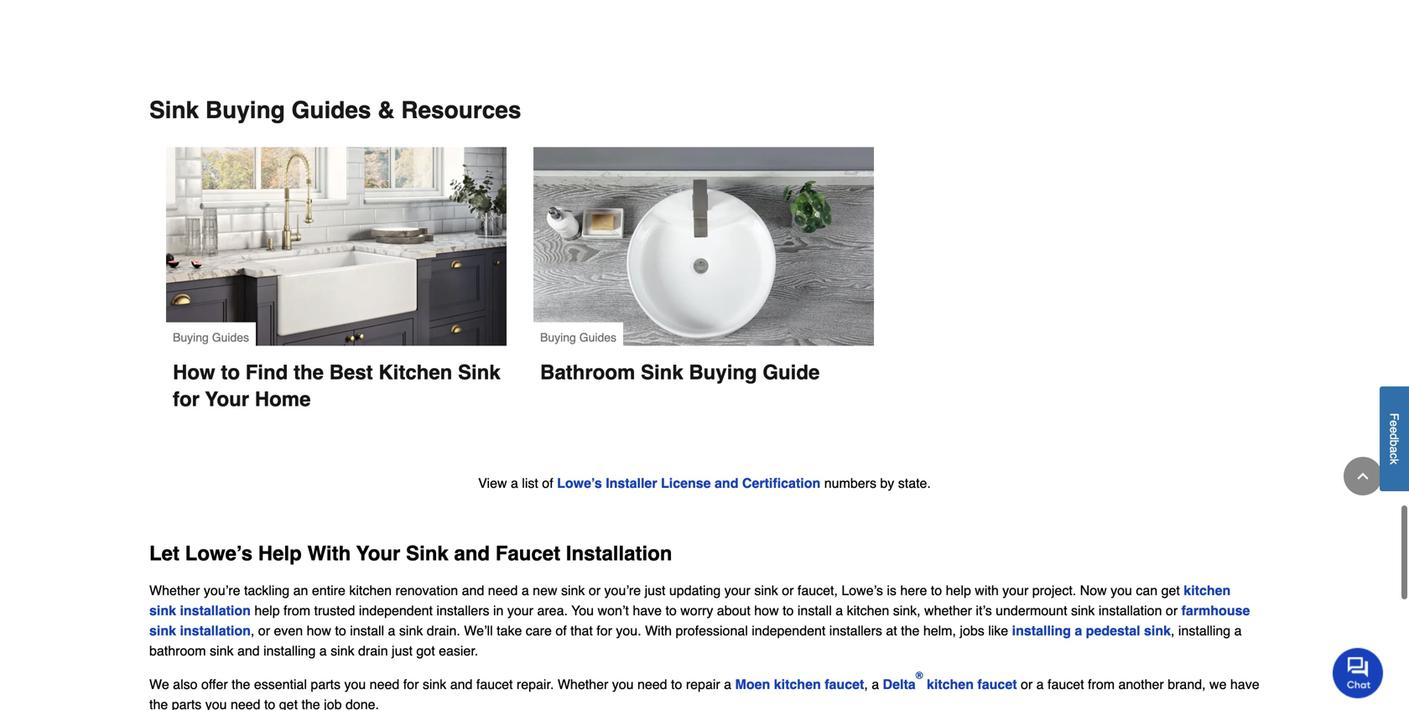 Task type: vqa. For each thing, say whether or not it's contained in the screenshot.
"60639" to the middle
no



Task type: locate. For each thing, give the bounding box(es) containing it.
2 faucet from the left
[[825, 677, 865, 693]]

faucet inside or a faucet from another brand, we have the parts you need to get the job done.
[[1048, 677, 1085, 693]]

0 horizontal spatial your
[[508, 603, 534, 619]]

and inside 'we also offer the essential parts you need for sink and faucet repair. whether you need to repair a moen kitchen faucet , a delta ® kitchen faucet'
[[450, 677, 473, 693]]

essential
[[254, 677, 307, 693]]

1 vertical spatial for
[[597, 623, 613, 639]]

1 vertical spatial with
[[645, 623, 672, 639]]

have
[[633, 603, 662, 619], [1231, 677, 1260, 693]]

or down undermount
[[1021, 677, 1033, 693]]

buying guides for bathroom
[[540, 331, 617, 344]]

for inside the how to find the best kitchen sink for your home
[[173, 388, 200, 411]]

install up the drain
[[350, 623, 384, 639]]

lowe's installer license and certification link
[[557, 476, 821, 491]]

to left find
[[221, 361, 240, 384]]

we
[[1210, 677, 1227, 693]]

you
[[1111, 583, 1133, 599], [344, 677, 366, 693], [612, 677, 634, 693], [205, 697, 227, 711]]

your
[[205, 388, 249, 411], [356, 542, 401, 566]]

or up the you
[[589, 583, 601, 599]]

to inside or a faucet from another brand, we have the parts you need to get the job done.
[[264, 697, 276, 711]]

got
[[417, 644, 435, 659]]

parts
[[311, 677, 341, 693], [172, 697, 202, 711]]

0 horizontal spatial from
[[284, 603, 311, 619]]

installing down undermount
[[1013, 623, 1071, 639]]

you're
[[204, 583, 240, 599], [605, 583, 641, 599]]

1 horizontal spatial your
[[356, 542, 401, 566]]

need down essential
[[231, 697, 261, 711]]

a inside button
[[1388, 447, 1402, 453]]

jobs
[[960, 623, 985, 639]]

0 vertical spatial for
[[173, 388, 200, 411]]

and up essential
[[237, 644, 260, 659]]

list
[[522, 476, 539, 491]]

tackling
[[244, 583, 290, 599]]

guides up find
[[212, 331, 249, 344]]

lowe's left 'is'
[[842, 583, 884, 599]]

sink inside the how to find the best kitchen sink for your home
[[458, 361, 501, 384]]

and
[[715, 476, 739, 491], [454, 542, 490, 566], [462, 583, 484, 599], [237, 644, 260, 659], [450, 677, 473, 693]]

to left 'repair'
[[671, 677, 683, 693]]

faucet
[[477, 677, 513, 693], [825, 677, 865, 693], [978, 677, 1018, 693], [1048, 677, 1085, 693]]

bathroom
[[540, 361, 636, 384]]

your
[[725, 583, 751, 599], [1003, 583, 1029, 599], [508, 603, 534, 619]]

parts up the job
[[311, 677, 341, 693]]

0 horizontal spatial how
[[307, 623, 331, 639]]

guides for how
[[212, 331, 249, 344]]

have right we
[[1231, 677, 1260, 693]]

a left delta
[[872, 677, 880, 693]]

for down how
[[173, 388, 200, 411]]

kitchen right ®
[[927, 677, 974, 693]]

1 horizontal spatial have
[[1231, 677, 1260, 693]]

we'll
[[464, 623, 493, 639]]

2 horizontal spatial ,
[[1171, 623, 1175, 639]]

your inside the how to find the best kitchen sink for your home
[[205, 388, 249, 411]]

1 vertical spatial get
[[279, 697, 298, 711]]

, or even how to install a sink drain. we'll take care of that for you. with professional independent installers at the helm, jobs like installing a pedestal sink
[[251, 623, 1171, 639]]

, left delta
[[865, 677, 868, 693]]

whether
[[149, 583, 200, 599], [558, 677, 609, 693]]

3 faucet from the left
[[978, 677, 1018, 693]]

installation
[[566, 542, 673, 566]]

0 horizontal spatial installing
[[264, 644, 316, 659]]

now
[[1081, 583, 1107, 599]]

farmhouse
[[1182, 603, 1251, 619]]

2 vertical spatial lowe's
[[842, 583, 884, 599]]

an
[[293, 583, 308, 599]]

faucet left repair.
[[477, 677, 513, 693]]

a down trusted
[[320, 644, 327, 659]]

0 vertical spatial independent
[[359, 603, 433, 619]]

view a list of lowe's installer license and certification numbers by state.
[[478, 476, 931, 491]]

1 vertical spatial lowe's
[[185, 542, 253, 566]]

a up k
[[1388, 447, 1402, 453]]

kitchen up farmhouse
[[1184, 583, 1231, 599]]

your up about
[[725, 583, 751, 599]]

2 horizontal spatial guides
[[580, 331, 617, 344]]

1 horizontal spatial you're
[[605, 583, 641, 599]]

a inside or a faucet from another brand, we have the parts you need to get the job done.
[[1037, 677, 1044, 693]]

have up you. at the left bottom of the page
[[633, 603, 662, 619]]

0 vertical spatial installers
[[437, 603, 490, 619]]

installation for kitchen sink installation
[[180, 603, 251, 619]]

from left another
[[1088, 677, 1115, 693]]

0 horizontal spatial for
[[173, 388, 200, 411]]

installers left at
[[830, 623, 883, 639]]

1 horizontal spatial buying guides
[[540, 331, 617, 344]]

0 vertical spatial just
[[645, 583, 666, 599]]

independent down faucet,
[[752, 623, 826, 639]]

from down an
[[284, 603, 311, 619]]

1 horizontal spatial whether
[[558, 677, 609, 693]]

installing
[[1013, 623, 1071, 639], [1179, 623, 1231, 639], [264, 644, 316, 659]]

0 vertical spatial your
[[205, 388, 249, 411]]

1 horizontal spatial get
[[1162, 583, 1181, 599]]

your right in
[[508, 603, 534, 619]]

you down offer
[[205, 697, 227, 711]]

1 vertical spatial help
[[255, 603, 280, 619]]

1 horizontal spatial with
[[645, 623, 672, 639]]

install down faucet,
[[798, 603, 832, 619]]

0 horizontal spatial of
[[542, 476, 554, 491]]

help up whether
[[946, 583, 972, 599]]

installing down 'even'
[[264, 644, 316, 659]]

0 vertical spatial help
[[946, 583, 972, 599]]

your up undermount
[[1003, 583, 1029, 599]]

0 vertical spatial parts
[[311, 677, 341, 693]]

just left updating
[[645, 583, 666, 599]]

trusted
[[314, 603, 355, 619]]

1 vertical spatial whether
[[558, 677, 609, 693]]

4 faucet from the left
[[1048, 677, 1085, 693]]

1 vertical spatial just
[[392, 644, 413, 659]]

to inside the how to find the best kitchen sink for your home
[[221, 361, 240, 384]]

e up d
[[1388, 421, 1402, 427]]

installers up the we'll
[[437, 603, 490, 619]]

0 vertical spatial how
[[755, 603, 779, 619]]

you're up won't
[[605, 583, 641, 599]]

help
[[946, 583, 972, 599], [255, 603, 280, 619]]

the up "home"
[[294, 361, 324, 384]]

0 horizontal spatial your
[[205, 388, 249, 411]]

for down the got
[[403, 677, 419, 693]]

1 vertical spatial have
[[1231, 677, 1260, 693]]

1 horizontal spatial just
[[645, 583, 666, 599]]

0 vertical spatial with
[[308, 542, 351, 566]]

faucet down installing a pedestal sink link
[[1048, 677, 1085, 693]]

1 horizontal spatial your
[[725, 583, 751, 599]]

kitchen up at
[[847, 603, 890, 619]]

parts down also
[[172, 697, 202, 711]]

1 buying guides from the left
[[173, 331, 249, 344]]

whether inside 'we also offer the essential parts you need for sink and faucet repair. whether you need to repair a moen kitchen faucet , a delta ® kitchen faucet'
[[558, 677, 609, 693]]

0 horizontal spatial independent
[[359, 603, 433, 619]]

buying guides for how
[[173, 331, 249, 344]]

in
[[493, 603, 504, 619]]

1 horizontal spatial from
[[1088, 677, 1115, 693]]

you left can
[[1111, 583, 1133, 599]]

d
[[1388, 434, 1402, 440]]

independent
[[359, 603, 433, 619], [752, 623, 826, 639]]

need inside or a faucet from another brand, we have the parts you need to get the job done.
[[231, 697, 261, 711]]

get inside or a faucet from another brand, we have the parts you need to get the job done.
[[279, 697, 298, 711]]

1 horizontal spatial ,
[[865, 677, 868, 693]]

buying guides
[[173, 331, 249, 344], [540, 331, 617, 344]]

repair
[[686, 677, 721, 693]]

the right at
[[901, 623, 920, 639]]

help down 'tackling'
[[255, 603, 280, 619]]

of left that on the bottom left of the page
[[556, 623, 567, 639]]

0 horizontal spatial guides
[[212, 331, 249, 344]]

lowe's
[[557, 476, 602, 491], [185, 542, 253, 566], [842, 583, 884, 599]]

0 horizontal spatial ,
[[251, 623, 255, 639]]

of
[[542, 476, 554, 491], [556, 623, 567, 639]]

2 you're from the left
[[605, 583, 641, 599]]

2 horizontal spatial lowe's
[[842, 583, 884, 599]]

1 vertical spatial installers
[[830, 623, 883, 639]]

2 horizontal spatial installing
[[1179, 623, 1231, 639]]

with up entire
[[308, 542, 351, 566]]

0 vertical spatial install
[[798, 603, 832, 619]]

0 vertical spatial get
[[1162, 583, 1181, 599]]

and down "easier."
[[450, 677, 473, 693]]

guides up bathroom
[[580, 331, 617, 344]]

to inside 'we also offer the essential parts you need for sink and faucet repair. whether you need to repair a moen kitchen faucet , a delta ® kitchen faucet'
[[671, 677, 683, 693]]

need left 'repair'
[[638, 677, 668, 693]]

a down installing a pedestal sink link
[[1037, 677, 1044, 693]]

kitchen
[[349, 583, 392, 599], [1184, 583, 1231, 599], [847, 603, 890, 619], [774, 677, 821, 693], [927, 677, 974, 693]]

a
[[1388, 447, 1402, 453], [511, 476, 518, 491], [522, 583, 529, 599], [836, 603, 843, 619], [388, 623, 396, 639], [1075, 623, 1083, 639], [1235, 623, 1242, 639], [320, 644, 327, 659], [724, 677, 732, 693], [872, 677, 880, 693], [1037, 677, 1044, 693]]

whether down let
[[149, 583, 200, 599]]

lowe's right list
[[557, 476, 602, 491]]

need
[[488, 583, 518, 599], [370, 677, 400, 693], [638, 677, 668, 693], [231, 697, 261, 711]]

1 horizontal spatial help
[[946, 583, 972, 599]]

buying guides up bathroom
[[540, 331, 617, 344]]

a left the new
[[522, 583, 529, 599]]

installer
[[606, 476, 658, 491]]

help from trusted independent installers in your area. you won't have to worry about how to install a kitchen sink, whether it's undermount sink installation or
[[251, 603, 1182, 619]]

0 horizontal spatial parts
[[172, 697, 202, 711]]

the left the job
[[302, 697, 320, 711]]

with right you. at the left bottom of the page
[[645, 623, 672, 639]]

e
[[1388, 421, 1402, 427], [1388, 427, 1402, 434]]

installation inside farmhouse sink installation
[[180, 623, 251, 639]]

guides
[[292, 97, 371, 124], [212, 331, 249, 344], [580, 331, 617, 344]]

to down whether you're tackling an entire kitchen renovation and need a new sink or you're just updating your sink or faucet, lowe's is here to help with your project. now you can get
[[666, 603, 677, 619]]

1 vertical spatial your
[[356, 542, 401, 566]]

faucet left delta
[[825, 677, 865, 693]]

you down you. at the left bottom of the page
[[612, 677, 634, 693]]

let lowe's help with your sink and faucet installation
[[149, 542, 673, 566]]

or inside or a faucet from another brand, we have the parts you need to get the job done.
[[1021, 677, 1033, 693]]

, inside , installing a bathroom sink and installing a sink drain just got easier.
[[1171, 623, 1175, 639]]

drain
[[358, 644, 388, 659]]

won't
[[598, 603, 629, 619]]

offer
[[201, 677, 228, 693]]

you're left 'tackling'
[[204, 583, 240, 599]]

0 horizontal spatial you're
[[204, 583, 240, 599]]

buying guides up how
[[173, 331, 249, 344]]

0 horizontal spatial just
[[392, 644, 413, 659]]

how
[[755, 603, 779, 619], [307, 623, 331, 639]]

at
[[886, 623, 898, 639]]

1 horizontal spatial parts
[[311, 677, 341, 693]]

e up b
[[1388, 427, 1402, 434]]

1 vertical spatial parts
[[172, 697, 202, 711]]

project.
[[1033, 583, 1077, 599]]

0 horizontal spatial whether
[[149, 583, 200, 599]]

0 horizontal spatial have
[[633, 603, 662, 619]]

0 vertical spatial from
[[284, 603, 311, 619]]

installation inside kitchen sink installation
[[180, 603, 251, 619]]

your down how
[[205, 388, 249, 411]]

0 horizontal spatial get
[[279, 697, 298, 711]]

pedestal
[[1086, 623, 1141, 639]]

a kitchen with a marble countertop, brown cabinets and a white farmhouse apron front sink. image
[[166, 147, 507, 346]]

of right list
[[542, 476, 554, 491]]

faucet down like
[[978, 677, 1018, 693]]

or left farmhouse
[[1166, 603, 1178, 619]]

whether right repair.
[[558, 677, 609, 693]]

how right about
[[755, 603, 779, 619]]

2 vertical spatial for
[[403, 677, 419, 693]]

0 horizontal spatial with
[[308, 542, 351, 566]]

0 horizontal spatial install
[[350, 623, 384, 639]]

1 horizontal spatial how
[[755, 603, 779, 619]]

sink
[[149, 97, 199, 124], [458, 361, 501, 384], [641, 361, 684, 384], [406, 542, 449, 566]]

, up brand,
[[1171, 623, 1175, 639]]

to down essential
[[264, 697, 276, 711]]

guides left &
[[292, 97, 371, 124]]

even
[[274, 623, 303, 639]]

1 vertical spatial of
[[556, 623, 567, 639]]

for down won't
[[597, 623, 613, 639]]

take
[[497, 623, 522, 639]]

license
[[661, 476, 711, 491]]

1 horizontal spatial independent
[[752, 623, 826, 639]]

chat invite button image
[[1333, 648, 1385, 699]]

0 horizontal spatial help
[[255, 603, 280, 619]]

2 buying guides from the left
[[540, 331, 617, 344]]

the right offer
[[232, 677, 250, 693]]

2 horizontal spatial your
[[1003, 583, 1029, 599]]

sink
[[561, 583, 585, 599], [755, 583, 779, 599], [149, 603, 176, 619], [1072, 603, 1095, 619], [149, 623, 176, 639], [399, 623, 423, 639], [1145, 623, 1171, 639], [210, 644, 234, 659], [331, 644, 355, 659], [423, 677, 447, 693]]

1 horizontal spatial for
[[403, 677, 419, 693]]

just left the got
[[392, 644, 413, 659]]

get
[[1162, 583, 1181, 599], [279, 697, 298, 711]]

let
[[149, 542, 180, 566]]

lowe's right let
[[185, 542, 253, 566]]

1 horizontal spatial lowe's
[[557, 476, 602, 491]]

0 horizontal spatial buying guides
[[173, 331, 249, 344]]

just
[[645, 583, 666, 599], [392, 644, 413, 659]]

how down trusted
[[307, 623, 331, 639]]

installing down farmhouse
[[1179, 623, 1231, 639]]

independent down renovation
[[359, 603, 433, 619]]

from
[[284, 603, 311, 619], [1088, 677, 1115, 693]]

0 vertical spatial lowe's
[[557, 476, 602, 491]]

1 horizontal spatial installers
[[830, 623, 883, 639]]

1 vertical spatial from
[[1088, 677, 1115, 693]]

your up renovation
[[356, 542, 401, 566]]

the
[[294, 361, 324, 384], [901, 623, 920, 639], [232, 677, 250, 693], [149, 697, 168, 711], [302, 697, 320, 711]]

, left 'even'
[[251, 623, 255, 639]]

kitchen inside kitchen sink installation
[[1184, 583, 1231, 599]]



Task type: describe. For each thing, give the bounding box(es) containing it.
1 horizontal spatial installing
[[1013, 623, 1071, 639]]

1 faucet from the left
[[477, 677, 513, 693]]

1 horizontal spatial guides
[[292, 97, 371, 124]]

drain.
[[427, 623, 461, 639]]

renovation
[[396, 583, 458, 599]]

farmhouse sink installation
[[149, 603, 1251, 639]]

help
[[258, 542, 302, 566]]

by
[[881, 476, 895, 491]]

is
[[887, 583, 897, 599]]

f e e d b a c k button
[[1380, 387, 1410, 492]]

2 horizontal spatial for
[[597, 623, 613, 639]]

to down trusted
[[335, 623, 346, 639]]

numbers
[[825, 476, 877, 491]]

installing a pedestal sink link
[[1013, 623, 1171, 639]]

repair.
[[517, 677, 554, 693]]

a right 'repair'
[[724, 677, 732, 693]]

installation for farmhouse sink installation
[[180, 623, 251, 639]]

the inside the how to find the best kitchen sink for your home
[[294, 361, 324, 384]]

worry
[[681, 603, 714, 619]]

like
[[989, 623, 1009, 639]]

you.
[[616, 623, 642, 639]]

how
[[173, 361, 215, 384]]

parts inside or a faucet from another brand, we have the parts you need to get the job done.
[[172, 697, 202, 711]]

a down farmhouse
[[1235, 623, 1242, 639]]

brand,
[[1168, 677, 1206, 693]]

that
[[571, 623, 593, 639]]

job
[[324, 697, 342, 711]]

and right "license" at the bottom of page
[[715, 476, 739, 491]]

, for installing
[[1171, 623, 1175, 639]]

delta
[[883, 677, 916, 693]]

kitchen right moen on the right
[[774, 677, 821, 693]]

1 horizontal spatial of
[[556, 623, 567, 639]]

0 vertical spatial have
[[633, 603, 662, 619]]

view
[[478, 476, 507, 491]]

parts inside 'we also offer the essential parts you need for sink and faucet repair. whether you need to repair a moen kitchen faucet , a delta ® kitchen faucet'
[[311, 677, 341, 693]]

1 horizontal spatial install
[[798, 603, 832, 619]]

0 vertical spatial whether
[[149, 583, 200, 599]]

1 you're from the left
[[204, 583, 240, 599]]

a round white bathroom sink installed on a gray wood countertop, seen from above. image
[[534, 147, 874, 346]]

, inside 'we also offer the essential parts you need for sink and faucet repair. whether you need to repair a moen kitchen faucet , a delta ® kitchen faucet'
[[865, 677, 868, 693]]

whether you're tackling an entire kitchen renovation and need a new sink or you're just updating your sink or faucet, lowe's is here to help with your project. now you can get
[[149, 583, 1184, 599]]

and inside , installing a bathroom sink and installing a sink drain just got easier.
[[237, 644, 260, 659]]

, for or
[[251, 623, 255, 639]]

faucet
[[496, 542, 561, 566]]

also
[[173, 677, 198, 693]]

or left faucet,
[[782, 583, 794, 599]]

we also offer the essential parts you need for sink and faucet repair. whether you need to repair a moen kitchen faucet , a delta ® kitchen faucet
[[149, 671, 1018, 693]]

updating
[[670, 583, 721, 599]]

you
[[572, 603, 594, 619]]

care
[[526, 623, 552, 639]]

moen
[[736, 677, 771, 693]]

or left 'even'
[[258, 623, 270, 639]]

need up done. at the bottom of page
[[370, 677, 400, 693]]

the inside 'we also offer the essential parts you need for sink and faucet repair. whether you need to repair a moen kitchen faucet , a delta ® kitchen faucet'
[[232, 677, 250, 693]]

scroll to top element
[[1344, 457, 1383, 496]]

bathroom
[[149, 644, 206, 659]]

to right about
[[783, 603, 794, 619]]

2 e from the top
[[1388, 427, 1402, 434]]

chevron up image
[[1355, 468, 1372, 485]]

have inside or a faucet from another brand, we have the parts you need to get the job done.
[[1231, 677, 1260, 693]]

a up the drain
[[388, 623, 396, 639]]

entire
[[312, 583, 346, 599]]

guide
[[763, 361, 820, 384]]

0 horizontal spatial lowe's
[[185, 542, 253, 566]]

helm,
[[924, 623, 957, 639]]

from inside or a faucet from another brand, we have the parts you need to get the job done.
[[1088, 677, 1115, 693]]

area.
[[537, 603, 568, 619]]

sink inside kitchen sink installation
[[149, 603, 176, 619]]

kitchen
[[379, 361, 453, 384]]

f
[[1388, 414, 1402, 421]]

sink inside farmhouse sink installation
[[149, 623, 176, 639]]

kitchen up trusted
[[349, 583, 392, 599]]

here
[[901, 583, 928, 599]]

it's
[[976, 603, 992, 619]]

home
[[255, 388, 311, 411]]

0 horizontal spatial installers
[[437, 603, 490, 619]]

1 vertical spatial independent
[[752, 623, 826, 639]]

sink inside 'we also offer the essential parts you need for sink and faucet repair. whether you need to repair a moen kitchen faucet , a delta ® kitchen faucet'
[[423, 677, 447, 693]]

we
[[149, 677, 169, 693]]

best
[[329, 361, 373, 384]]

state.
[[899, 476, 931, 491]]

bathroom sink buying guide
[[540, 361, 820, 384]]

resources
[[401, 97, 521, 124]]

to right 'here'
[[931, 583, 942, 599]]

how to find the best kitchen sink for your home
[[173, 361, 506, 411]]

guides for bathroom
[[580, 331, 617, 344]]

undermount
[[996, 603, 1068, 619]]

k
[[1388, 459, 1402, 465]]

you inside or a faucet from another brand, we have the parts you need to get the job done.
[[205, 697, 227, 711]]

faucet,
[[798, 583, 838, 599]]

just inside , installing a bathroom sink and installing a sink drain just got easier.
[[392, 644, 413, 659]]

a down faucet,
[[836, 603, 843, 619]]

and left faucet
[[454, 542, 490, 566]]

certification
[[743, 476, 821, 491]]

a left pedestal
[[1075, 623, 1083, 639]]

1 vertical spatial how
[[307, 623, 331, 639]]

moen kitchen faucet link
[[736, 677, 865, 693]]

professional
[[676, 623, 748, 639]]

1 e from the top
[[1388, 421, 1402, 427]]

a left list
[[511, 476, 518, 491]]

and up the we'll
[[462, 583, 484, 599]]

0 vertical spatial of
[[542, 476, 554, 491]]

you up done. at the bottom of page
[[344, 677, 366, 693]]

the down we
[[149, 697, 168, 711]]

done.
[[346, 697, 379, 711]]

need up in
[[488, 583, 518, 599]]

sink buying guides & resources
[[149, 97, 521, 124]]

kitchen sink installation link
[[149, 583, 1231, 619]]

1 vertical spatial install
[[350, 623, 384, 639]]

for inside 'we also offer the essential parts you need for sink and faucet repair. whether you need to repair a moen kitchen faucet , a delta ® kitchen faucet'
[[403, 677, 419, 693]]

new
[[533, 583, 558, 599]]

easier.
[[439, 644, 479, 659]]

another
[[1119, 677, 1165, 693]]

b
[[1388, 440, 1402, 447]]

sink,
[[893, 603, 921, 619]]

kitchen sink installation
[[149, 583, 1231, 619]]

c
[[1388, 453, 1402, 459]]

find
[[246, 361, 288, 384]]

, installing a bathroom sink and installing a sink drain just got easier.
[[149, 623, 1242, 659]]

or a faucet from another brand, we have the parts you need to get the job done.
[[149, 677, 1260, 711]]

whether
[[925, 603, 973, 619]]

®
[[916, 671, 923, 682]]

with
[[975, 583, 999, 599]]

f e e d b a c k
[[1388, 414, 1402, 465]]

about
[[717, 603, 751, 619]]

&
[[378, 97, 395, 124]]

farmhouse sink installation link
[[149, 603, 1251, 639]]



